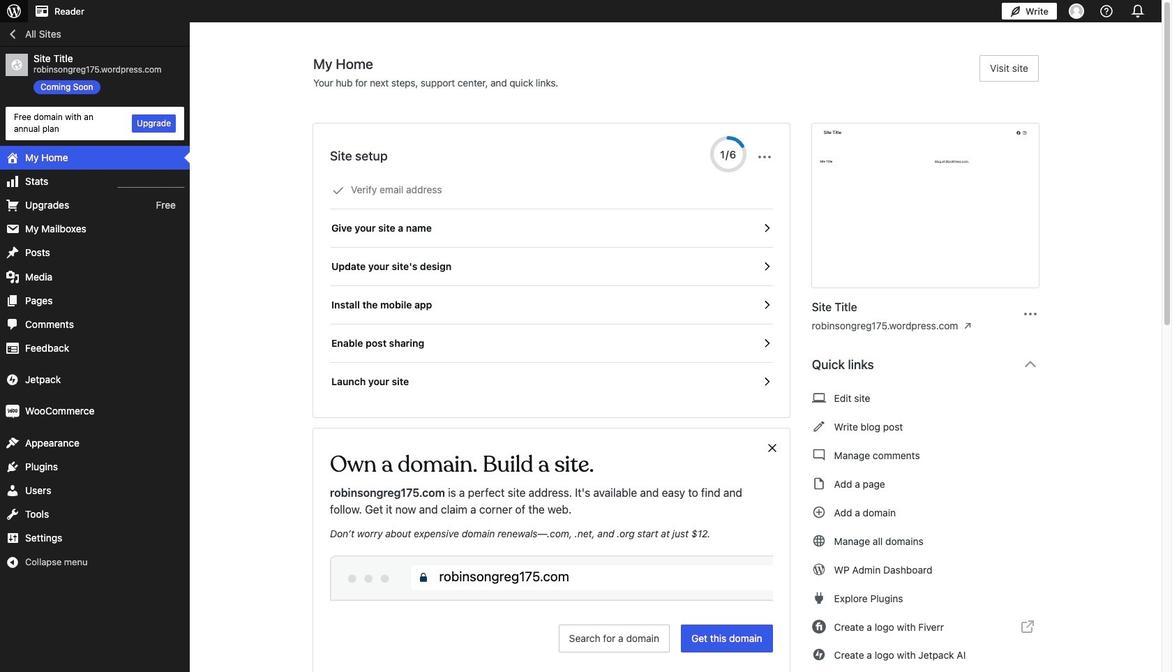 Task type: locate. For each thing, give the bounding box(es) containing it.
dismiss domain name promotion image
[[766, 440, 779, 457]]

1 vertical spatial img image
[[6, 405, 20, 419]]

0 vertical spatial img image
[[6, 373, 20, 387]]

laptop image
[[812, 390, 826, 406]]

1 img image from the top
[[6, 373, 20, 387]]

manage your sites image
[[6, 3, 22, 20]]

2 img image from the top
[[6, 405, 20, 419]]

progress bar
[[710, 136, 747, 172]]

4 task enabled image from the top
[[761, 376, 773, 388]]

img image
[[6, 373, 20, 387], [6, 405, 20, 419]]

task enabled image
[[761, 260, 773, 273], [761, 299, 773, 311], [761, 337, 773, 350], [761, 376, 773, 388]]

1 task enabled image from the top
[[761, 260, 773, 273]]

(opens in a new tab) element
[[965, 318, 972, 333]]

help image
[[1099, 3, 1115, 20]]

main content
[[313, 55, 1051, 672]]

more options for site site title image
[[1023, 305, 1039, 322]]



Task type: vqa. For each thing, say whether or not it's contained in the screenshot.
Set up your site link
no



Task type: describe. For each thing, give the bounding box(es) containing it.
dismiss settings image
[[756, 149, 773, 165]]

edit image
[[812, 418, 826, 435]]

highest hourly views 0 image
[[118, 179, 184, 188]]

manage your notifications image
[[1129, 1, 1148, 21]]

2 task enabled image from the top
[[761, 299, 773, 311]]

task enabled image
[[761, 222, 773, 235]]

3 task enabled image from the top
[[761, 337, 773, 350]]

mode_comment image
[[812, 447, 826, 464]]

my profile image
[[1069, 3, 1085, 19]]

launchpad checklist element
[[330, 171, 773, 401]]

insert_drive_file image
[[812, 475, 826, 492]]



